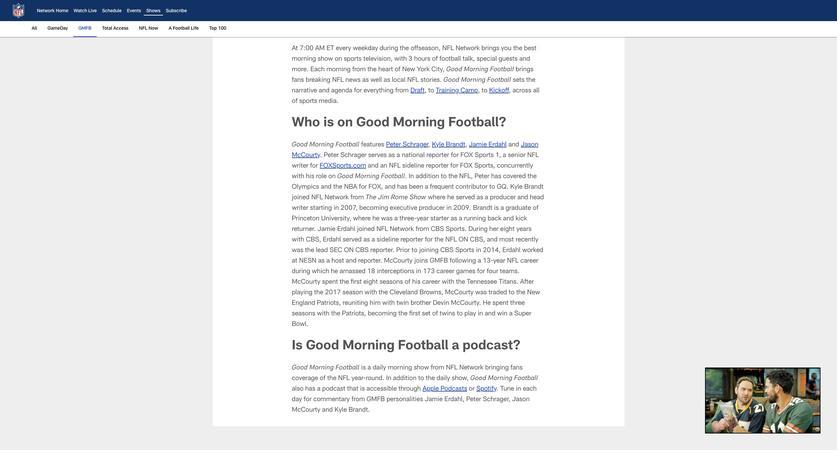 Task type: describe. For each thing, give the bounding box(es) containing it.
from inside where he served as a producer and head writer starting in 2007, becoming executive producer in 2009. brandt is a graduate of princeton university, where he was a three-year starter as a running back and kick returner. jamie erdahl joined nfl network from cbs sports. during her eight years with cbs, erdahl served as a sideline reporter for the nfl on cbs, and most recently was the lead sec on cbs reporter. prior to joining cbs sports in 2014, erdahl worked at nesn as a host and reporter. mccourty joins gmfb following a 13-year nfl career during which he amassed 18 interceptions in 173 career games for four teams. mccourty spent the first eight seasons of his career with the tennessee titans. after playing the 2017 season with the cleveland browns, mccourty was traded to the new england patriots, reuniting him with twin brother devin mccourty. he spent three seasons with the patriots, becoming the first set of twins to play in and win a super bowl.
[[416, 226, 429, 233]]

0 vertical spatial becoming
[[359, 205, 388, 212]]

jason inside . tune in each day for commentary from gmfb personalities jamie erdahl, peter schrager, jason mccourty and kyle brandt.
[[512, 397, 530, 403]]

at
[[292, 45, 298, 52]]

with up him on the bottom left of page
[[365, 290, 377, 296]]

is down media. at the top of page
[[323, 117, 334, 130]]

titans.
[[499, 279, 519, 286]]

interceptions
[[377, 269, 414, 275]]

draft
[[411, 88, 425, 94]]

to up 'frequent'
[[441, 173, 447, 180]]

which
[[312, 269, 329, 275]]

a left podcast
[[317, 386, 321, 393]]

for inside the . in addition to the nfl, peter has covered the olympics and the nba for fox, and has been a frequent contributor to gq. kyle brandt joined nfl network from
[[359, 184, 367, 191]]

and up amassed
[[346, 258, 357, 265]]

1 horizontal spatial kyle
[[432, 142, 444, 148]]

returner.
[[292, 226, 316, 233]]

shows
[[146, 9, 161, 14]]

a down 2009.
[[459, 216, 462, 222]]

in inside the . in addition to the nfl, peter has covered the olympics and the nba for fox, and has been a frequent contributor to gq. kyle brandt joined nfl network from
[[409, 173, 414, 180]]

home
[[56, 9, 68, 14]]

2 vertical spatial was
[[475, 290, 487, 296]]

frequent
[[430, 184, 454, 191]]

0 horizontal spatial he
[[331, 269, 338, 275]]

1 vertical spatial patriots,
[[342, 311, 366, 317]]

princeton
[[292, 216, 320, 222]]

2 vertical spatial career
[[422, 279, 440, 286]]

accessible
[[367, 386, 397, 393]]

kickoff link
[[489, 88, 509, 94]]

the up him on the bottom left of page
[[379, 290, 388, 296]]

. peter schrager serves as a national reporter for fox sports 1, a senior nfl writer for
[[292, 152, 539, 170]]

the down 'twin'
[[398, 311, 408, 317]]

nfl,
[[459, 173, 473, 180]]

in up university,
[[334, 205, 339, 212]]

top 100
[[209, 26, 226, 31]]

in left 2014,
[[476, 247, 481, 254]]

back
[[488, 216, 502, 222]]

is right that
[[360, 386, 365, 393]]

nfl down sports.
[[445, 237, 457, 243]]

events
[[127, 9, 141, 14]]

nfl now
[[139, 26, 158, 31]]

mccourty inside . tune in each day for commentary from gmfb personalities jamie erdahl, peter schrager, jason mccourty and kyle brandt.
[[292, 407, 321, 414]]

to left play
[[457, 311, 463, 317]]

erdahl up 1,
[[489, 142, 507, 148]]

1 vertical spatial first
[[409, 311, 420, 317]]

you
[[501, 45, 512, 52]]

the up nesn
[[305, 247, 314, 254]]

a right win
[[509, 311, 513, 317]]

camp
[[461, 88, 478, 94]]

of up 'cleveland'
[[405, 279, 411, 286]]

1 vertical spatial where
[[353, 216, 371, 222]]

morning up peter schrager link
[[393, 117, 445, 130]]

nfl up show, on the right bottom of the page
[[446, 365, 458, 371]]

addition inside is a daily morning show from nfl network bringing fans coverage of the nfl year-round. in addition to the daily show,
[[393, 375, 417, 382]]

good morning football features peter schrager , kyle brandt , jamie erdahl and
[[292, 142, 521, 148]]

as down heart
[[384, 77, 390, 84]]

the up apple at right
[[426, 375, 435, 382]]

in left '173'
[[416, 269, 421, 275]]

the up the joining
[[435, 237, 444, 243]]

sideline inside and an nfl sideline reporter for fox sports, concurrently with his role on
[[402, 163, 424, 170]]

kickoff
[[489, 88, 509, 94]]

13-
[[483, 258, 493, 265]]

graduate
[[506, 205, 531, 212]]

rome
[[391, 195, 408, 201]]

nfl up teams.
[[507, 258, 519, 265]]

the up well
[[368, 67, 377, 73]]

as up sports.
[[451, 216, 457, 222]]

the down amassed
[[340, 279, 349, 286]]

0 vertical spatial first
[[351, 279, 362, 286]]

of up city,
[[432, 56, 438, 63]]

, left kickoff link on the right
[[478, 88, 480, 94]]

teams.
[[500, 269, 520, 275]]

show inside at 7:00 am et every weekday during the offseason, nfl network brings you the best morning show on sports television, with 3 hours of football talk, special guests and more. each morning from the heart of new york city,
[[318, 56, 333, 63]]

nba
[[344, 184, 357, 191]]

, down stories.
[[425, 88, 427, 94]]

1 vertical spatial producer
[[419, 205, 445, 212]]

the inside the sets the narrative and agenda for everything from
[[526, 77, 536, 84]]

173
[[423, 269, 435, 275]]

kick
[[516, 216, 527, 222]]

also
[[292, 386, 304, 393]]

he
[[483, 300, 491, 307]]

of right set
[[432, 311, 438, 317]]

morning down the bringing
[[488, 375, 513, 382]]

0 vertical spatial has
[[491, 173, 501, 180]]

jamie for good morning football features peter schrager , kyle brandt , jamie erdahl and
[[469, 142, 487, 148]]

and inside at 7:00 am et every weekday during the offseason, nfl network brings you the best morning show on sports television, with 3 hours of football talk, special guests and more. each morning from the heart of new york city,
[[520, 56, 530, 63]]

1 cbs, from the left
[[306, 237, 321, 243]]

offseason,
[[411, 45, 441, 52]]

as left well
[[362, 77, 369, 84]]

york
[[417, 67, 430, 73]]

good morning football up the camp
[[444, 77, 511, 84]]

1 horizontal spatial served
[[456, 195, 475, 201]]

kyle inside the . in addition to the nfl, peter has covered the olympics and the nba for fox, and has been a frequent contributor to gq. kyle brandt joined nfl network from
[[510, 184, 523, 191]]

covered
[[503, 173, 526, 180]]

breaking
[[306, 77, 331, 84]]

0 vertical spatial gmfb
[[78, 26, 92, 31]]

watch
[[74, 9, 87, 14]]

with right him on the bottom left of page
[[382, 300, 395, 307]]

nfl up agenda
[[332, 77, 344, 84]]

page main content main content
[[0, 0, 837, 434]]

jason inside jason mccourty
[[521, 142, 539, 148]]

a down good morning football features peter schrager , kyle brandt , jamie erdahl and
[[397, 152, 400, 159]]

1 horizontal spatial schrager
[[403, 142, 428, 148]]

, across all of sports media.
[[292, 88, 540, 105]]

1 vertical spatial year
[[493, 258, 506, 265]]

nfl down jim
[[377, 226, 388, 233]]

good morning football up tune
[[471, 375, 538, 382]]

a left the 13-
[[478, 258, 481, 265]]

reuniting
[[343, 300, 368, 307]]

to inside is a daily morning show from nfl network bringing fans coverage of the nfl year-round. in addition to the daily show,
[[418, 375, 424, 382]]

brandt.
[[349, 407, 370, 414]]

traded
[[489, 290, 507, 296]]

fans inside is a daily morning show from nfl network bringing fans coverage of the nfl year-round. in addition to the daily show,
[[511, 365, 523, 371]]

0 vertical spatial year
[[417, 216, 429, 222]]

who
[[292, 117, 320, 130]]

erdahl up sec
[[323, 237, 341, 243]]

0 vertical spatial was
[[381, 216, 393, 222]]

for inside and an nfl sideline reporter for fox sports, concurrently with his role on
[[451, 163, 458, 170]]

the up 3
[[400, 45, 409, 52]]

university,
[[321, 216, 352, 222]]

in inside . tune in each day for commentary from gmfb personalities jamie erdahl, peter schrager, jason mccourty and kyle brandt.
[[516, 386, 521, 393]]

to down titans.
[[509, 290, 515, 296]]

morning down 'talk,'
[[464, 67, 489, 73]]

2 cbs, from the left
[[470, 237, 485, 243]]

cbs up 18
[[355, 247, 369, 254]]

gameday
[[48, 26, 68, 31]]

jim
[[378, 195, 389, 201]]

been
[[409, 184, 423, 191]]

an
[[380, 163, 387, 170]]

kyle inside . tune in each day for commentary from gmfb personalities jamie erdahl, peter schrager, jason mccourty and kyle brandt.
[[335, 407, 347, 414]]

from inside the . in addition to the nfl, peter has covered the olympics and the nba for fox, and has been a frequent contributor to gq. kyle brandt joined nfl network from
[[351, 195, 364, 201]]

the down the '2017'
[[331, 311, 340, 317]]

gq.
[[497, 184, 509, 191]]

erdahl down university,
[[337, 226, 355, 233]]

and inside . tune in each day for commentary from gmfb personalities jamie erdahl, peter schrager, jason mccourty and kyle brandt.
[[322, 407, 333, 414]]

1 vertical spatial career
[[437, 269, 455, 275]]

, left 'kyle brandt' link
[[428, 142, 430, 148]]

nfl up draft link
[[407, 77, 419, 84]]

, left jamie erdahl link in the right top of the page
[[465, 142, 467, 148]]

morning up the camp
[[461, 77, 486, 84]]

nfl left now
[[139, 26, 147, 31]]

year-
[[352, 375, 366, 382]]

2007,
[[341, 205, 358, 212]]

show,
[[452, 375, 469, 382]]

with down the '2017'
[[317, 311, 330, 317]]

the inside is good morning football still on during the offseason?
[[292, 20, 312, 34]]

sets
[[513, 77, 525, 84]]

3
[[409, 56, 413, 63]]

the left the '2017'
[[314, 290, 323, 296]]

good morning football down special
[[446, 67, 514, 73]]

jason mccourty link
[[292, 142, 539, 159]]

gmfb inside . tune in each day for commentary from gmfb personalities jamie erdahl, peter schrager, jason mccourty and kyle brandt.
[[367, 397, 385, 403]]

new inside at 7:00 am et every weekday during the offseason, nfl network brings you the best morning show on sports television, with 3 hours of football talk, special guests and more. each morning from the heart of new york city,
[[402, 67, 415, 73]]

of inside is a daily morning show from nfl network bringing fans coverage of the nfl year-round. in addition to the daily show,
[[320, 375, 326, 382]]

sports inside where he served as a producer and head writer starting in 2007, becoming executive producer in 2009. brandt is a graduate of princeton university, where he was a three-year starter as a running back and kick returner. jamie erdahl joined nfl network from cbs sports. during her eight years with cbs, erdahl served as a sideline reporter for the nfl on cbs, and most recently was the lead sec on cbs reporter. prior to joining cbs sports in 2014, erdahl worked at nesn as a host and reporter. mccourty joins gmfb following a 13-year nfl career during which he amassed 18 interceptions in 173 career games for four teams. mccourty spent the first eight seasons of his career with the tennessee titans. after playing the 2017 season with the cleveland browns, mccourty was traded to the new england patriots, reuniting him with twin brother devin mccourty. he spent three seasons with the patriots, becoming the first set of twins to play in and win a super bowl.
[[455, 247, 474, 254]]

a up back
[[501, 205, 504, 212]]

schedule link
[[102, 9, 122, 14]]

peter inside '. peter schrager serves as a national reporter for fox sports 1, a senior nfl writer for'
[[324, 152, 339, 159]]

senior
[[508, 152, 526, 159]]

news
[[346, 77, 361, 84]]

three
[[510, 300, 525, 307]]

network left "home"
[[37, 9, 55, 14]]

100
[[218, 26, 226, 31]]

a right 1,
[[503, 152, 506, 159]]

mccourty up mccourty.
[[445, 290, 474, 296]]

0 horizontal spatial brandt
[[446, 142, 465, 148]]

sports,
[[474, 163, 495, 170]]

0 horizontal spatial was
[[292, 247, 303, 254]]

the right you
[[513, 45, 523, 52]]

as down contributor at the right of page
[[477, 195, 483, 201]]

mccourty up "playing"
[[292, 279, 321, 286]]

0 horizontal spatial daily
[[373, 365, 386, 371]]

show
[[410, 195, 426, 201]]

brandt inside the . in addition to the nfl, peter has covered the olympics and the nba for fox, and has been a frequent contributor to gq. kyle brandt joined nfl network from
[[524, 184, 544, 191]]

three-
[[400, 216, 417, 222]]

peter schrager link
[[386, 142, 428, 148]]

morning up coverage
[[309, 365, 334, 371]]

football inside is good morning football still on during the offseason?
[[398, 0, 449, 12]]

the up podcast
[[327, 375, 337, 382]]

, inside , across all of sports media.
[[509, 88, 511, 94]]

of down "head"
[[533, 205, 539, 212]]

sets the narrative and agenda for everything from
[[292, 77, 536, 94]]

the jim rome show
[[366, 195, 426, 201]]

1 vertical spatial has
[[397, 184, 407, 191]]

jamie erdahl link
[[469, 142, 507, 148]]

gmfb link
[[76, 21, 94, 36]]

reporter inside where he served as a producer and head writer starting in 2007, becoming executive producer in 2009. brandt is a graduate of princeton university, where he was a three-year starter as a running back and kick returner. jamie erdahl joined nfl network from cbs sports. during her eight years with cbs, erdahl served as a sideline reporter for the nfl on cbs, and most recently was the lead sec on cbs reporter. prior to joining cbs sports in 2014, erdahl worked at nesn as a host and reporter. mccourty joins gmfb following a 13-year nfl career during which he amassed 18 interceptions in 173 career games for four teams. mccourty spent the first eight seasons of his career with the tennessee titans. after playing the 2017 season with the cleveland browns, mccourty was traded to the new england patriots, reuniting him with twin brother devin mccourty. he spent three seasons with the patriots, becoming the first set of twins to play in and win a super bowl.
[[401, 237, 423, 243]]

olympics
[[292, 184, 319, 191]]

erdahl down most
[[503, 247, 521, 254]]

also has a podcast that is accessible through apple podcasts or spotify
[[292, 386, 497, 393]]

gmfb inside where he served as a producer and head writer starting in 2007, becoming executive producer in 2009. brandt is a graduate of princeton university, where he was a three-year starter as a running back and kick returner. jamie erdahl joined nfl network from cbs sports. during her eight years with cbs, erdahl served as a sideline reporter for the nfl on cbs, and most recently was the lead sec on cbs reporter. prior to joining cbs sports in 2014, erdahl worked at nesn as a host and reporter. mccourty joins gmfb following a 13-year nfl career during which he amassed 18 interceptions in 173 career games for four teams. mccourty spent the first eight seasons of his career with the tennessee titans. after playing the 2017 season with the cleveland browns, mccourty was traded to the new england patriots, reuniting him with twin brother devin mccourty. he spent three seasons with the patriots, becoming the first set of twins to play in and win a super bowl.
[[430, 258, 448, 265]]

a down contributor at the right of page
[[485, 195, 488, 201]]

to left "gq."
[[489, 184, 495, 191]]

cbs right the joining
[[440, 247, 454, 254]]

spotify link
[[477, 386, 497, 393]]

with inside at 7:00 am et every weekday during the offseason, nfl network brings you the best morning show on sports television, with 3 hours of football talk, special guests and more. each morning from the heart of new york city,
[[394, 56, 407, 63]]

the
[[366, 195, 377, 201]]

live
[[88, 9, 97, 14]]

peter inside . tune in each day for commentary from gmfb personalities jamie erdahl, peter schrager, jason mccourty and kyle brandt.
[[466, 397, 481, 403]]

erdahl,
[[445, 397, 465, 403]]

et
[[327, 45, 334, 52]]

and down role
[[321, 184, 332, 191]]

at
[[292, 258, 297, 265]]

jamie inside where he served as a producer and head writer starting in 2007, becoming executive producer in 2009. brandt is a graduate of princeton university, where he was a three-year starter as a running back and kick returner. jamie erdahl joined nfl network from cbs sports. during her eight years with cbs, erdahl served as a sideline reporter for the nfl on cbs, and most recently was the lead sec on cbs reporter. prior to joining cbs sports in 2014, erdahl worked at nesn as a host and reporter. mccourty joins gmfb following a 13-year nfl career during which he amassed 18 interceptions in 173 career games for four teams. mccourty spent the first eight seasons of his career with the tennessee titans. after playing the 2017 season with the cleveland browns, mccourty was traded to the new england patriots, reuniting him with twin brother devin mccourty. he spent three seasons with the patriots, becoming the first set of twins to play in and win a super bowl.
[[318, 226, 336, 233]]

on inside at 7:00 am et every weekday during the offseason, nfl network brings you the best morning show on sports television, with 3 hours of football talk, special guests and more. each morning from the heart of new york city,
[[335, 56, 342, 63]]

nfl inside and an nfl sideline reporter for fox sports, concurrently with his role on
[[389, 163, 401, 170]]

a up 18
[[372, 237, 375, 243]]

1 vertical spatial daily
[[437, 375, 450, 382]]

in left 2009.
[[447, 205, 452, 212]]

1 vertical spatial becoming
[[368, 311, 397, 317]]

0 vertical spatial morning
[[292, 56, 316, 63]]

1 vertical spatial reporter.
[[358, 258, 382, 265]]

to down stories.
[[428, 88, 434, 94]]

of inside , across all of sports media.
[[292, 98, 298, 105]]

stories.
[[421, 77, 442, 84]]

shows link
[[146, 9, 161, 14]]

banner containing network home
[[0, 0, 837, 37]]

every
[[336, 45, 351, 52]]

during
[[469, 226, 488, 233]]

a left host
[[326, 258, 330, 265]]

good morning football up the fox,
[[337, 173, 405, 180]]

is inside is a daily morning show from nfl network bringing fans coverage of the nfl year-round. in addition to the daily show,
[[361, 365, 366, 371]]

0 vertical spatial on
[[459, 237, 468, 243]]

the left nfl,
[[448, 173, 458, 180]]

0 horizontal spatial patriots,
[[317, 300, 341, 307]]

foxsports.com
[[320, 163, 366, 170]]

morning down who
[[309, 142, 334, 148]]

and down the he on the bottom right of the page
[[485, 311, 496, 317]]

and up 2014,
[[487, 237, 498, 243]]

brings inside at 7:00 am et every weekday during the offseason, nfl network brings you the best morning show on sports television, with 3 hours of football talk, special guests and more. each morning from the heart of new york city,
[[482, 45, 499, 52]]

. in addition to the nfl, peter has covered the olympics and the nba for fox, and has been a frequent contributor to gq. kyle brandt joined nfl network from
[[292, 173, 544, 201]]

the down games
[[456, 279, 465, 286]]

and up graduate
[[518, 195, 528, 201]]

morning up 'round.'
[[343, 340, 395, 353]]

fans inside brings fans breaking nfl news as well as local nfl stories.
[[292, 77, 304, 84]]

from inside . tune in each day for commentary from gmfb personalities jamie erdahl, peter schrager, jason mccourty and kyle brandt.
[[352, 397, 365, 403]]

podcasts
[[441, 386, 467, 393]]



Task type: locate. For each thing, give the bounding box(es) containing it.
1 horizontal spatial sports
[[475, 152, 494, 159]]

1 vertical spatial was
[[292, 247, 303, 254]]

from up brandt.
[[352, 397, 365, 403]]

foxsports.com link
[[320, 163, 366, 170]]

mccourty inside jason mccourty
[[292, 152, 320, 159]]

with inside and an nfl sideline reporter for fox sports, concurrently with his role on
[[292, 173, 304, 180]]

network inside where he served as a producer and head writer starting in 2007, becoming executive producer in 2009. brandt is a graduate of princeton university, where he was a three-year starter as a running back and kick returner. jamie erdahl joined nfl network from cbs sports. during her eight years with cbs, erdahl served as a sideline reporter for the nfl on cbs, and most recently was the lead sec on cbs reporter. prior to joining cbs sports in 2014, erdahl worked at nesn as a host and reporter. mccourty joins gmfb following a 13-year nfl career during which he amassed 18 interceptions in 173 career games for four teams. mccourty spent the first eight seasons of his career with the tennessee titans. after playing the 2017 season with the cleveland browns, mccourty was traded to the new england patriots, reuniting him with twin brother devin mccourty. he spent three seasons with the patriots, becoming the first set of twins to play in and win a super bowl.
[[390, 226, 414, 233]]

nfl up football
[[442, 45, 454, 52]]

.
[[320, 152, 322, 159], [405, 173, 407, 180], [497, 386, 499, 393]]

1 horizontal spatial seasons
[[380, 279, 403, 286]]

podcast
[[322, 386, 345, 393]]

2 vertical spatial he
[[331, 269, 338, 275]]

1 is from the top
[[292, 0, 303, 12]]

sec
[[330, 247, 342, 254]]

. inside . tune in each day for commentary from gmfb personalities jamie erdahl, peter schrager, jason mccourty and kyle brandt.
[[497, 386, 499, 393]]

1 horizontal spatial cbs,
[[470, 237, 485, 243]]

addition up been on the top of the page
[[416, 173, 439, 180]]

well
[[371, 77, 382, 84]]

on inside and an nfl sideline reporter for fox sports, concurrently with his role on
[[328, 173, 336, 180]]

seasons down interceptions
[[380, 279, 403, 286]]

now
[[149, 26, 158, 31]]

1 vertical spatial seasons
[[292, 311, 315, 317]]

banner
[[0, 0, 837, 37]]

schrager inside '. peter schrager serves as a national reporter for fox sports 1, a senior nfl writer for'
[[341, 152, 367, 159]]

subscribe
[[166, 9, 187, 14]]

schrager up national
[[403, 142, 428, 148]]

1 horizontal spatial producer
[[490, 195, 516, 201]]

0 vertical spatial spent
[[322, 279, 338, 286]]

england
[[292, 300, 315, 307]]

events link
[[127, 9, 141, 14]]

fans
[[292, 77, 304, 84], [511, 365, 523, 371]]

the up three
[[516, 290, 526, 296]]

still
[[452, 0, 475, 12]]

recently
[[516, 237, 539, 243]]

writer inside where he served as a producer and head writer starting in 2007, becoming executive producer in 2009. brandt is a graduate of princeton university, where he was a three-year starter as a running back and kick returner. jamie erdahl joined nfl network from cbs sports. during her eight years with cbs, erdahl served as a sideline reporter for the nfl on cbs, and most recently was the lead sec on cbs reporter. prior to joining cbs sports in 2014, erdahl worked at nesn as a host and reporter. mccourty joins gmfb following a 13-year nfl career during which he amassed 18 interceptions in 173 career games for four teams. mccourty spent the first eight seasons of his career with the tennessee titans. after playing the 2017 season with the cleveland browns, mccourty was traded to the new england patriots, reuniting him with twin brother devin mccourty. he spent three seasons with the patriots, becoming the first set of twins to play in and win a super bowl.
[[292, 205, 308, 212]]

0 horizontal spatial producer
[[419, 205, 445, 212]]

1 horizontal spatial has
[[397, 184, 407, 191]]

1 vertical spatial he
[[372, 216, 380, 222]]

becoming down the
[[359, 205, 388, 212]]

1 horizontal spatial was
[[381, 216, 393, 222]]

0 vertical spatial career
[[521, 258, 538, 265]]

spotify
[[477, 386, 497, 393]]

1 horizontal spatial on
[[459, 237, 468, 243]]

brandt inside where he served as a producer and head writer starting in 2007, becoming executive producer in 2009. brandt is a graduate of princeton university, where he was a three-year starter as a running back and kick returner. jamie erdahl joined nfl network from cbs sports. during her eight years with cbs, erdahl served as a sideline reporter for the nfl on cbs, and most recently was the lead sec on cbs reporter. prior to joining cbs sports in 2014, erdahl worked at nesn as a host and reporter. mccourty joins gmfb following a 13-year nfl career during which he amassed 18 interceptions in 173 career games for four teams. mccourty spent the first eight seasons of his career with the tennessee titans. after playing the 2017 season with the cleveland browns, mccourty was traded to the new england patriots, reuniting him with twin brother devin mccourty. he spent three seasons with the patriots, becoming the first set of twins to play in and win a super bowl.
[[473, 205, 492, 212]]

concurrently
[[497, 163, 533, 170]]

0 horizontal spatial kyle
[[335, 407, 347, 414]]

is good morning football still on during the offseason?
[[292, 0, 537, 34]]

and up senior
[[509, 142, 519, 148]]

all
[[32, 26, 37, 31]]

and up the jim rome show
[[385, 184, 396, 191]]

peter down sports,
[[475, 173, 490, 180]]

from down 'three-'
[[416, 226, 429, 233]]

0 horizontal spatial eight
[[364, 279, 378, 286]]

draft , to training camp , to kickoff
[[411, 88, 509, 94]]

brings
[[482, 45, 499, 52], [516, 67, 534, 73]]

has down coverage
[[305, 386, 315, 393]]

and inside the sets the narrative and agenda for everything from
[[319, 88, 330, 94]]

1 vertical spatial gmfb
[[430, 258, 448, 265]]

network inside is a daily morning show from nfl network bringing fans coverage of the nfl year-round. in addition to the daily show,
[[459, 365, 484, 371]]

0 vertical spatial seasons
[[380, 279, 403, 286]]

0 horizontal spatial morning
[[292, 56, 316, 63]]

across
[[513, 88, 532, 94]]

sports inside '. peter schrager serves as a national reporter for fox sports 1, a senior nfl writer for'
[[475, 152, 494, 159]]

national
[[402, 152, 425, 159]]

0 vertical spatial jason
[[521, 142, 539, 148]]

am
[[315, 45, 325, 52]]

on
[[459, 237, 468, 243], [344, 247, 354, 254]]

0 vertical spatial served
[[456, 195, 475, 201]]

his up 'cleveland'
[[412, 279, 421, 286]]

good morning football
[[446, 67, 514, 73], [444, 77, 511, 84], [337, 173, 405, 180], [292, 365, 360, 371], [471, 375, 538, 382]]

his inside where he served as a producer and head writer starting in 2007, becoming executive producer in 2009. brandt is a graduate of princeton university, where he was a three-year starter as a running back and kick returner. jamie erdahl joined nfl network from cbs sports. during her eight years with cbs, erdahl served as a sideline reporter for the nfl on cbs, and most recently was the lead sec on cbs reporter. prior to joining cbs sports in 2014, erdahl worked at nesn as a host and reporter. mccourty joins gmfb following a 13-year nfl career during which he amassed 18 interceptions in 173 career games for four teams. mccourty spent the first eight seasons of his career with the tennessee titans. after playing the 2017 season with the cleveland browns, mccourty was traded to the new england patriots, reuniting him with twin brother devin mccourty. he spent three seasons with the patriots, becoming the first set of twins to play in and win a super bowl.
[[412, 279, 421, 286]]

0 vertical spatial sideline
[[402, 163, 424, 170]]

top 100 link
[[207, 21, 229, 36]]

sideline inside where he served as a producer and head writer starting in 2007, becoming executive producer in 2009. brandt is a graduate of princeton university, where he was a three-year starter as a running back and kick returner. jamie erdahl joined nfl network from cbs sports. during her eight years with cbs, erdahl served as a sideline reporter for the nfl on cbs, and most recently was the lead sec on cbs reporter. prior to joining cbs sports in 2014, erdahl worked at nesn as a host and reporter. mccourty joins gmfb following a 13-year nfl career during which he amassed 18 interceptions in 173 career games for four teams. mccourty spent the first eight seasons of his career with the tennessee titans. after playing the 2017 season with the cleveland browns, mccourty was traded to the new england patriots, reuniting him with twin brother devin mccourty. he spent three seasons with the patriots, becoming the first set of twins to play in and win a super bowl.
[[377, 237, 399, 243]]

life
[[191, 26, 199, 31]]

spent
[[322, 279, 338, 286], [493, 300, 509, 307]]

producer up starter
[[419, 205, 445, 212]]

1 horizontal spatial sideline
[[402, 163, 424, 170]]

network inside the . in addition to the nfl, peter has covered the olympics and the nba for fox, and has been a frequent contributor to gq. kyle brandt joined nfl network from
[[325, 195, 349, 201]]

for inside the sets the narrative and agenda for everything from
[[354, 88, 362, 94]]

is
[[323, 117, 334, 130], [494, 205, 499, 212], [361, 365, 366, 371], [360, 386, 365, 393]]

jason
[[521, 142, 539, 148], [512, 397, 530, 403]]

was
[[381, 216, 393, 222], [292, 247, 303, 254], [475, 290, 487, 296]]

nfl inside at 7:00 am et every weekday during the offseason, nfl network brings you the best morning show on sports television, with 3 hours of football talk, special guests and more. each morning from the heart of new york city,
[[442, 45, 454, 52]]

was down executive
[[381, 216, 393, 222]]

a football life
[[169, 26, 199, 31]]

who is on good morning football?
[[292, 117, 507, 130]]

guests
[[499, 56, 518, 63]]

commentary
[[313, 397, 350, 403]]

super
[[514, 311, 532, 317]]

1 vertical spatial his
[[412, 279, 421, 286]]

network inside at 7:00 am et every weekday during the offseason, nfl network brings you the best morning show on sports television, with 3 hours of football talk, special guests and more. each morning from the heart of new york city,
[[456, 45, 480, 52]]

1 vertical spatial kyle
[[510, 184, 523, 191]]

reporter up prior
[[401, 237, 423, 243]]

0 horizontal spatial gmfb
[[78, 26, 92, 31]]

weekday
[[353, 45, 378, 52]]

joins
[[414, 258, 428, 265]]

with up browns,
[[442, 279, 454, 286]]

0 horizontal spatial year
[[417, 216, 429, 222]]

morning inside is good morning football still on during the offseason?
[[343, 0, 395, 12]]

head
[[530, 195, 544, 201]]

erdahl
[[489, 142, 507, 148], [337, 226, 355, 233], [323, 237, 341, 243], [503, 247, 521, 254]]

a football life link
[[166, 21, 201, 36]]

producer
[[490, 195, 516, 201], [419, 205, 445, 212]]

morning up the fox,
[[355, 173, 380, 180]]

has up "gq."
[[491, 173, 501, 180]]

and down the best
[[520, 56, 530, 63]]

the
[[292, 20, 312, 34], [400, 45, 409, 52], [513, 45, 523, 52], [368, 67, 377, 73], [526, 77, 536, 84], [448, 173, 458, 180], [528, 173, 537, 180], [333, 184, 342, 191], [435, 237, 444, 243], [305, 247, 314, 254], [340, 279, 349, 286], [456, 279, 465, 286], [314, 290, 323, 296], [379, 290, 388, 296], [516, 290, 526, 296], [331, 311, 340, 317], [398, 311, 408, 317], [327, 375, 337, 382], [426, 375, 435, 382]]

narrative
[[292, 88, 317, 94]]

brandt
[[446, 142, 465, 148], [524, 184, 544, 191], [473, 205, 492, 212]]

and down commentary
[[322, 407, 333, 414]]

1 vertical spatial new
[[527, 290, 540, 296]]

was up at
[[292, 247, 303, 254]]

1 vertical spatial writer
[[292, 205, 308, 212]]

eight up most
[[500, 226, 515, 233]]

peter inside the . in addition to the nfl, peter has covered the olympics and the nba for fox, and has been a frequent contributor to gq. kyle brandt joined nfl network from
[[475, 173, 490, 180]]

is for is good morning football a podcast?
[[292, 340, 303, 353]]

1 vertical spatial fox
[[460, 163, 473, 170]]

the left nba at the left of page
[[333, 184, 342, 191]]

served up host
[[343, 237, 362, 243]]

her
[[489, 226, 499, 233]]

1 vertical spatial sports
[[455, 247, 474, 254]]

2009.
[[454, 205, 471, 212]]

1 horizontal spatial gmfb
[[367, 397, 385, 403]]

and inside and an nfl sideline reporter for fox sports, concurrently with his role on
[[368, 163, 379, 170]]

1 horizontal spatial morning
[[327, 67, 351, 73]]

writer
[[292, 163, 308, 170], [292, 205, 308, 212]]

as inside '. peter schrager serves as a national reporter for fox sports 1, a senior nfl writer for'
[[389, 152, 395, 159]]

day
[[292, 397, 302, 403]]

role
[[316, 173, 327, 180]]

0 horizontal spatial seasons
[[292, 311, 315, 317]]

daily up apple podcasts link
[[437, 375, 450, 382]]

mccourty.
[[451, 300, 481, 307]]

in inside is a daily morning show from nfl network bringing fans coverage of the nfl year-round. in addition to the daily show,
[[386, 375, 391, 382]]

sports inside at 7:00 am et every weekday during the offseason, nfl network brings you the best morning show on sports television, with 3 hours of football talk, special guests and more. each morning from the heart of new york city,
[[344, 56, 362, 63]]

during for on
[[497, 0, 537, 12]]

1 horizontal spatial his
[[412, 279, 421, 286]]

network home
[[37, 9, 68, 14]]

0 horizontal spatial sports
[[299, 98, 317, 105]]

writer inside '. peter schrager serves as a national reporter for fox sports 1, a senior nfl writer for'
[[292, 163, 308, 170]]

0 horizontal spatial brings
[[482, 45, 499, 52]]

is good morning football a podcast?
[[292, 340, 521, 353]]

a right been on the top of the page
[[425, 184, 428, 191]]

morning inside is a daily morning show from nfl network bringing fans coverage of the nfl year-round. in addition to the daily show,
[[388, 365, 412, 371]]

0 vertical spatial where
[[428, 195, 446, 201]]

set
[[422, 311, 431, 317]]

where down 2007,
[[353, 216, 371, 222]]

and left kick
[[503, 216, 514, 222]]

0 vertical spatial he
[[447, 195, 454, 201]]

0 vertical spatial kyle
[[432, 142, 444, 148]]

playing
[[292, 290, 313, 296]]

1 vertical spatial on
[[344, 247, 354, 254]]

network down 'three-'
[[390, 226, 414, 233]]

0 vertical spatial sports
[[344, 56, 362, 63]]

joined inside where he served as a producer and head writer starting in 2007, becoming executive producer in 2009. brandt is a graduate of princeton university, where he was a three-year starter as a running back and kick returner. jamie erdahl joined nfl network from cbs sports. during her eight years with cbs, erdahl served as a sideline reporter for the nfl on cbs, and most recently was the lead sec on cbs reporter. prior to joining cbs sports in 2014, erdahl worked at nesn as a host and reporter. mccourty joins gmfb following a 13-year nfl career during which he amassed 18 interceptions in 173 career games for four teams. mccourty spent the first eight seasons of his career with the tennessee titans. after playing the 2017 season with the cleveland browns, mccourty was traded to the new england patriots, reuniting him with twin brother devin mccourty. he spent three seasons with the patriots, becoming the first set of twins to play in and win a super bowl.
[[357, 226, 375, 233]]

reporter. left prior
[[370, 247, 395, 254]]

eight down 18
[[364, 279, 378, 286]]

is
[[292, 0, 303, 12], [292, 340, 303, 353]]

good inside is good morning football still on during the offseason?
[[306, 0, 339, 12]]

1 horizontal spatial jamie
[[425, 397, 443, 403]]

addition inside the . in addition to the nfl, peter has covered the olympics and the nba for fox, and has been a frequent contributor to gq. kyle brandt joined nfl network from
[[416, 173, 439, 180]]

is inside is good morning football still on during the offseason?
[[292, 0, 303, 12]]

heart
[[378, 67, 393, 73]]

1 vertical spatial reporter
[[426, 163, 449, 170]]

0 vertical spatial new
[[402, 67, 415, 73]]

0 horizontal spatial show
[[318, 56, 333, 63]]

a inside is a daily morning show from nfl network bringing fans coverage of the nfl year-round. in addition to the daily show,
[[368, 365, 371, 371]]

1 writer from the top
[[292, 163, 308, 170]]

writer up olympics
[[292, 163, 308, 170]]

1 horizontal spatial new
[[527, 290, 540, 296]]

training camp link
[[436, 88, 478, 94]]

nfl inside the . in addition to the nfl, peter has covered the olympics and the nba for fox, and has been a frequent contributor to gq. kyle brandt joined nfl network from
[[311, 195, 323, 201]]

1 vertical spatial morning
[[327, 67, 351, 73]]

from inside the sets the narrative and agenda for everything from
[[395, 88, 409, 94]]

brings inside brings fans breaking nfl news as well as local nfl stories.
[[516, 67, 534, 73]]

from inside at 7:00 am et every weekday during the offseason, nfl network brings you the best morning show on sports television, with 3 hours of football talk, special guests and more. each morning from the heart of new york city,
[[352, 67, 366, 73]]

sports inside , across all of sports media.
[[299, 98, 317, 105]]

0 vertical spatial brandt
[[446, 142, 465, 148]]

cbs
[[431, 226, 444, 233], [355, 247, 369, 254], [440, 247, 454, 254]]

patriots, down the '2017'
[[317, 300, 341, 307]]

a up show, on the right bottom of the page
[[452, 340, 459, 353]]

0 vertical spatial reporter.
[[370, 247, 395, 254]]

gameday link
[[45, 21, 71, 36]]

1 horizontal spatial he
[[372, 216, 380, 222]]

seasons down england
[[292, 311, 315, 317]]

as up 18
[[364, 237, 370, 243]]

reporter inside '. peter schrager serves as a national reporter for fox sports 1, a senior nfl writer for'
[[427, 152, 449, 159]]

, left across on the top of the page
[[509, 88, 511, 94]]

sideline down national
[[402, 163, 424, 170]]

1 horizontal spatial where
[[428, 195, 446, 201]]

peter down or
[[466, 397, 481, 403]]

0 vertical spatial eight
[[500, 226, 515, 233]]

2 horizontal spatial gmfb
[[430, 258, 448, 265]]

sports up sports,
[[475, 152, 494, 159]]

has up rome
[[397, 184, 407, 191]]

from inside is a daily morning show from nfl network bringing fans coverage of the nfl year-round. in addition to the daily show,
[[431, 365, 444, 371]]

. for in
[[405, 173, 407, 180]]

is a daily morning show from nfl network bringing fans coverage of the nfl year-round. in addition to the daily show,
[[292, 365, 523, 382]]

serves
[[368, 152, 387, 159]]

he down the
[[372, 216, 380, 222]]

on inside is good morning football still on during the offseason?
[[478, 0, 494, 12]]

1 vertical spatial schrager
[[341, 152, 367, 159]]

best
[[524, 45, 537, 52]]

during inside at 7:00 am et every weekday during the offseason, nfl network brings you the best morning show on sports television, with 3 hours of football talk, special guests and more. each morning from the heart of new york city,
[[380, 45, 398, 52]]

2 horizontal spatial .
[[497, 386, 499, 393]]

jamie inside . tune in each day for commentary from gmfb personalities jamie erdahl, peter schrager, jason mccourty and kyle brandt.
[[425, 397, 443, 403]]

running
[[464, 216, 486, 222]]

0 horizontal spatial spent
[[322, 279, 338, 286]]

on down media. at the top of page
[[337, 117, 353, 130]]

morning down 7:00
[[292, 56, 316, 63]]

1 vertical spatial addition
[[393, 375, 417, 382]]

jamie for . tune in each day for commentary from gmfb personalities jamie erdahl, peter schrager, jason mccourty and kyle brandt.
[[425, 397, 443, 403]]

network up show, on the right bottom of the page
[[459, 365, 484, 371]]

morning up offseason?
[[343, 0, 395, 12]]

new inside where he served as a producer and head writer starting in 2007, becoming executive producer in 2009. brandt is a graduate of princeton university, where he was a three-year starter as a running back and kick returner. jamie erdahl joined nfl network from cbs sports. during her eight years with cbs, erdahl served as a sideline reporter for the nfl on cbs, and most recently was the lead sec on cbs reporter. prior to joining cbs sports in 2014, erdahl worked at nesn as a host and reporter. mccourty joins gmfb following a 13-year nfl career during which he amassed 18 interceptions in 173 career games for four teams. mccourty spent the first eight seasons of his career with the tennessee titans. after playing the 2017 season with the cleveland browns, mccourty was traded to the new england patriots, reuniting him with twin brother devin mccourty. he spent three seasons with the patriots, becoming the first set of twins to play in and win a super bowl.
[[527, 290, 540, 296]]

2 horizontal spatial was
[[475, 290, 487, 296]]

good morning football up podcast
[[292, 365, 360, 371]]

features
[[361, 142, 384, 148]]

show inside is a daily morning show from nfl network bringing fans coverage of the nfl year-round. in addition to the daily show,
[[414, 365, 429, 371]]

a left 'three-'
[[394, 216, 398, 222]]

watch live link
[[74, 9, 97, 14]]

apple podcasts link
[[423, 386, 467, 393]]

2 writer from the top
[[292, 205, 308, 212]]

1 horizontal spatial brings
[[516, 67, 534, 73]]

patriots,
[[317, 300, 341, 307], [342, 311, 366, 317]]

gmfb down watch live
[[78, 26, 92, 31]]

host
[[332, 258, 344, 265]]

2 is from the top
[[292, 340, 303, 353]]

has
[[491, 173, 501, 180], [397, 184, 407, 191], [305, 386, 315, 393]]

0 horizontal spatial joined
[[292, 195, 310, 201]]

fox inside and an nfl sideline reporter for fox sports, concurrently with his role on
[[460, 163, 473, 170]]

0 horizontal spatial in
[[386, 375, 391, 382]]

lead
[[316, 247, 328, 254]]

a inside the . in addition to the nfl, peter has covered the olympics and the nba for fox, and has been a frequent contributor to gq. kyle brandt joined nfl network from
[[425, 184, 428, 191]]

0 horizontal spatial first
[[351, 279, 362, 286]]

where down 'frequent'
[[428, 195, 446, 201]]

round.
[[366, 375, 384, 382]]

career up browns,
[[422, 279, 440, 286]]

joined inside the . in addition to the nfl, peter has covered the olympics and the nba for fox, and has been a frequent contributor to gq. kyle brandt joined nfl network from
[[292, 195, 310, 201]]

all
[[533, 88, 540, 94]]

network up 2007,
[[325, 195, 349, 201]]

1 vertical spatial joined
[[357, 226, 375, 233]]

or
[[469, 386, 475, 393]]

cbs down starter
[[431, 226, 444, 233]]

jamie down football? at the right top
[[469, 142, 487, 148]]

addition up through on the bottom
[[393, 375, 417, 382]]

gmfb up '173'
[[430, 258, 448, 265]]

1 horizontal spatial .
[[405, 173, 407, 180]]

during inside where he served as a producer and head writer starting in 2007, becoming executive producer in 2009. brandt is a graduate of princeton university, where he was a three-year starter as a running back and kick returner. jamie erdahl joined nfl network from cbs sports. during her eight years with cbs, erdahl served as a sideline reporter for the nfl on cbs, and most recently was the lead sec on cbs reporter. prior to joining cbs sports in 2014, erdahl worked at nesn as a host and reporter. mccourty joins gmfb following a 13-year nfl career during which he amassed 18 interceptions in 173 career games for four teams. mccourty spent the first eight seasons of his career with the tennessee titans. after playing the 2017 season with the cleveland browns, mccourty was traded to the new england patriots, reuniting him with twin brother devin mccourty. he spent three seasons with the patriots, becoming the first set of twins to play in and win a super bowl.
[[292, 269, 310, 275]]

0 horizontal spatial has
[[305, 386, 315, 393]]

jamie down university,
[[318, 226, 336, 233]]

media.
[[319, 98, 339, 105]]

1 vertical spatial jason
[[512, 397, 530, 403]]

during inside is good morning football still on during the offseason?
[[497, 0, 537, 12]]

contributor
[[456, 184, 488, 191]]

. inside '. peter schrager serves as a national reporter for fox sports 1, a senior nfl writer for'
[[320, 152, 322, 159]]

mccourty up role
[[292, 152, 320, 159]]

reporter inside and an nfl sideline reporter for fox sports, concurrently with his role on
[[426, 163, 449, 170]]

2 horizontal spatial kyle
[[510, 184, 523, 191]]

career down worked
[[521, 258, 538, 265]]

1 horizontal spatial spent
[[493, 300, 509, 307]]

network up 'talk,'
[[456, 45, 480, 52]]

nfl up that
[[338, 375, 350, 382]]

2 vertical spatial brandt
[[473, 205, 492, 212]]

1 horizontal spatial show
[[414, 365, 429, 371]]

win
[[497, 311, 508, 317]]

games
[[456, 269, 476, 275]]

in up also has a podcast that is accessible through apple podcasts or spotify
[[386, 375, 391, 382]]

as down lead in the left of the page
[[318, 258, 325, 265]]

new down 3
[[402, 67, 415, 73]]

peter up serves
[[386, 142, 401, 148]]

. for peter
[[320, 152, 322, 159]]

0 horizontal spatial sports
[[455, 247, 474, 254]]

fox up nfl,
[[460, 163, 473, 170]]

2 vertical spatial .
[[497, 386, 499, 393]]

becoming down him on the bottom left of page
[[368, 311, 397, 317]]

to right prior
[[412, 247, 417, 254]]

subscribe link
[[166, 9, 187, 14]]

0 vertical spatial addition
[[416, 173, 439, 180]]

his inside and an nfl sideline reporter for fox sports, concurrently with his role on
[[306, 173, 314, 180]]

football
[[440, 56, 461, 63]]

1 vertical spatial sideline
[[377, 237, 399, 243]]

nfl inside '. peter schrager serves as a national reporter for fox sports 1, a senior nfl writer for'
[[527, 152, 539, 159]]

season
[[343, 290, 363, 296]]

talk,
[[463, 56, 475, 63]]

tune
[[500, 386, 514, 393]]

0 vertical spatial jamie
[[469, 142, 487, 148]]

with down returner.
[[292, 237, 304, 243]]

. inside the . in addition to the nfl, peter has covered the olympics and the nba for fox, and has been a frequent contributor to gq. kyle brandt joined nfl network from
[[405, 173, 407, 180]]

show up apple at right
[[414, 365, 429, 371]]

0 horizontal spatial .
[[320, 152, 322, 159]]

coverage
[[292, 375, 318, 382]]

in
[[334, 205, 339, 212], [447, 205, 452, 212], [476, 247, 481, 254], [416, 269, 421, 275], [478, 311, 483, 317], [516, 386, 521, 393]]

to left kickoff
[[482, 88, 488, 94]]

2 vertical spatial morning
[[388, 365, 412, 371]]

0 horizontal spatial his
[[306, 173, 314, 180]]

fox inside '. peter schrager serves as a national reporter for fox sports 1, a senior nfl writer for'
[[461, 152, 473, 159]]

is inside where he served as a producer and head writer starting in 2007, becoming executive producer in 2009. brandt is a graduate of princeton university, where he was a three-year starter as a running back and kick returner. jamie erdahl joined nfl network from cbs sports. during her eight years with cbs, erdahl served as a sideline reporter for the nfl on cbs, and most recently was the lead sec on cbs reporter. prior to joining cbs sports in 2014, erdahl worked at nesn as a host and reporter. mccourty joins gmfb following a 13-year nfl career during which he amassed 18 interceptions in 173 career games for four teams. mccourty spent the first eight seasons of his career with the tennessee titans. after playing the 2017 season with the cleveland browns, mccourty was traded to the new england patriots, reuniting him with twin brother devin mccourty. he spent three seasons with the patriots, becoming the first set of twins to play in and win a super bowl.
[[494, 205, 499, 212]]

the right covered
[[528, 173, 537, 180]]

0 horizontal spatial jamie
[[318, 226, 336, 233]]

2 vertical spatial jamie
[[425, 397, 443, 403]]

is for is good morning football still on during the offseason?
[[292, 0, 303, 12]]

brother
[[411, 300, 431, 307]]

0 vertical spatial producer
[[490, 195, 516, 201]]

for inside . tune in each day for commentary from gmfb personalities jamie erdahl, peter schrager, jason mccourty and kyle brandt.
[[304, 397, 312, 403]]

2 horizontal spatial during
[[497, 0, 537, 12]]

1,
[[496, 152, 501, 159]]

brandt down football? at the right top
[[446, 142, 465, 148]]

nfl shield image
[[11, 3, 26, 18]]

during for weekday
[[380, 45, 398, 52]]

and up media. at the top of page
[[319, 88, 330, 94]]

football inside a football life link
[[173, 26, 190, 31]]

nfl right senior
[[527, 152, 539, 159]]

. for tune
[[497, 386, 499, 393]]

writer up princeton
[[292, 205, 308, 212]]

schrager,
[[483, 397, 511, 403]]

0 horizontal spatial served
[[343, 237, 362, 243]]

from up news
[[352, 67, 366, 73]]



Task type: vqa. For each thing, say whether or not it's contained in the screenshot.
ON
yes



